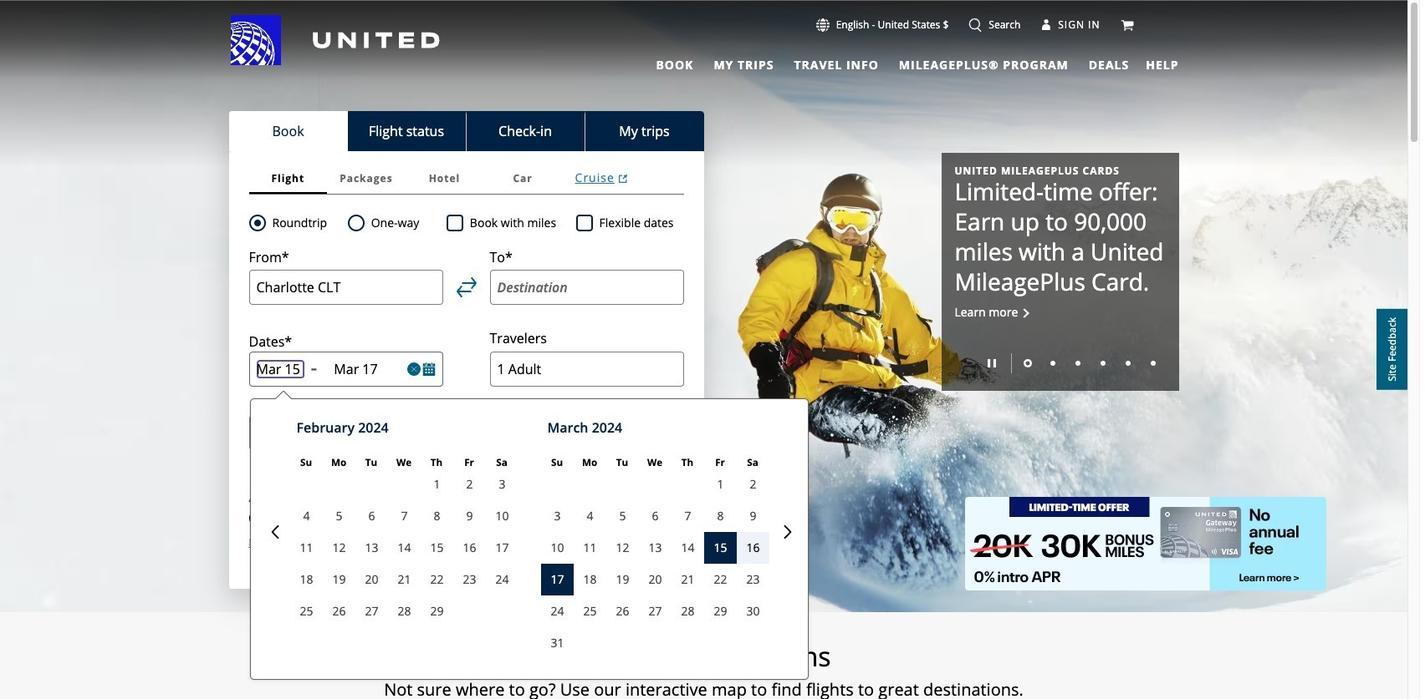 Task type: describe. For each thing, give the bounding box(es) containing it.
move backward to switch to the previous month. image
[[268, 526, 281, 539]]

reverse origin and destination image
[[456, 278, 476, 298]]

carousel buttons element
[[955, 348, 1165, 378]]

slide 6 of 6 image
[[1150, 362, 1155, 367]]

calendar application
[[255, 400, 1282, 680]]

Return text field
[[334, 361, 399, 379]]

move forward to switch to the next month. image
[[781, 526, 794, 539]]

Destination text field
[[490, 270, 684, 306]]

slide 5 of 6 image
[[1125, 362, 1130, 367]]

united logo link to homepage image
[[230, 15, 439, 65]]

2 vertical spatial tab list
[[249, 163, 684, 195]]

Departure text field
[[256, 360, 304, 380]]



Task type: vqa. For each thing, say whether or not it's contained in the screenshot.
Flexible dates IMAGE
no



Task type: locate. For each thing, give the bounding box(es) containing it.
tab list
[[646, 51, 1133, 75], [229, 111, 704, 151], [249, 163, 684, 195]]

not sure where to go? use our interactive map to find flights to great destinations. element
[[133, 681, 1275, 700]]

1 vertical spatial tab list
[[229, 111, 704, 151]]

0 vertical spatial tab list
[[646, 51, 1133, 75]]

slide 2 of 6 image
[[1050, 362, 1055, 367]]

pause image
[[987, 360, 996, 368]]

book with miles element
[[446, 213, 576, 233]]

main content
[[0, 1, 1408, 700]]

navigation
[[0, 14, 1408, 75]]

currently in english united states	$ enter to change image
[[816, 18, 829, 32]]

slide 1 of 6 image
[[1023, 360, 1032, 368]]

round trip flight search element
[[266, 213, 327, 233]]

slide 4 of 6 image
[[1100, 362, 1105, 367]]

slide 3 of 6 image
[[1075, 362, 1080, 367]]

view cart, click to view list of recently searched saved trips. image
[[1120, 18, 1134, 32]]

explore destinations element
[[133, 641, 1275, 674]]

Origin text field
[[249, 270, 443, 306]]

one way flight search element
[[364, 213, 419, 233]]



